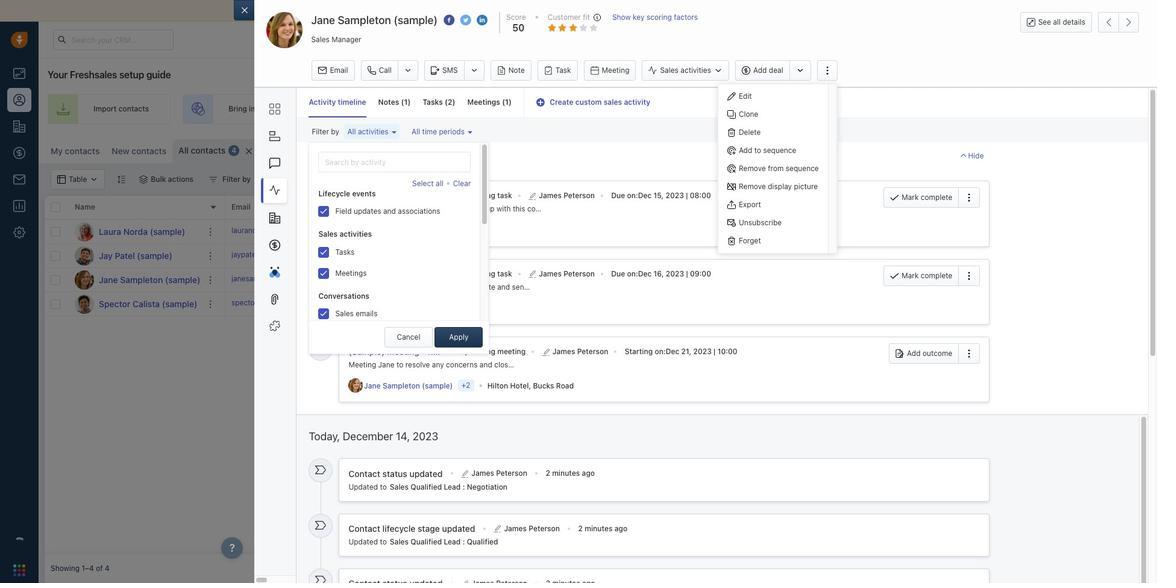 Task type: vqa. For each thing, say whether or not it's contained in the screenshot.
Deals
no



Task type: describe. For each thing, give the bounding box(es) containing it.
close image
[[1139, 8, 1145, 14]]

2023 right the 14,
[[413, 431, 438, 443]]

connect
[[272, 5, 306, 16]]

james down negotiation at the left
[[504, 524, 527, 533]]

phone
[[342, 203, 364, 212]]

: for dec 16, 2023 | 09:00
[[636, 269, 638, 278]]

spector calista (sample)
[[99, 299, 197, 309]]

sales down show key scoring factors link
[[660, 66, 679, 75]]

meeting for meeting
[[602, 66, 630, 75]]

2 leads from the left
[[543, 105, 561, 114]]

all for contacts
[[179, 145, 189, 156]]

1 for meetings ( 1 )
[[505, 98, 509, 107]]

4 inside all contacts 4
[[232, 146, 237, 155]]

⌘
[[328, 147, 334, 156]]

today,
[[309, 431, 340, 443]]

Search your CRM... text field
[[53, 30, 174, 50]]

bulk
[[151, 175, 166, 184]]

jane sampleton (sample) link up spector calista (sample)
[[99, 274, 200, 286]]

21,
[[682, 347, 692, 356]]

(sample) down 'for'
[[422, 303, 453, 313]]

sales down work
[[319, 230, 338, 239]]

(sample) left 'facebook circled' image
[[394, 14, 438, 27]]

press space to select this row. row containing 18
[[225, 244, 1151, 268]]

to right the it
[[537, 283, 544, 292]]

add for 18
[[627, 251, 640, 260]]

stage change image for contact lifecycle stage updated
[[316, 520, 326, 531]]

work phone
[[322, 203, 364, 212]]

select all
[[412, 179, 444, 188]]

notes
[[378, 98, 399, 107]]

12
[[281, 146, 289, 156]]

+ for 50
[[593, 275, 598, 284]]

jay
[[99, 250, 113, 261]]

meeting for meeting jane to resolve any concerns and close the deal.
[[349, 361, 376, 370]]

widgetz.io
[[864, 275, 901, 284]]

0 vertical spatial quote
[[455, 269, 478, 279]]

( for meetings
[[502, 98, 505, 107]]

the up next
[[410, 191, 423, 201]]

and right o
[[344, 150, 359, 160]]

clone
[[739, 110, 759, 119]]

tasks ( 2 )
[[423, 98, 455, 107]]

1 for notes ( 1 )
[[404, 98, 408, 107]]

(sample) send the proposal document link
[[349, 191, 502, 201]]

activities down updates
[[340, 230, 372, 239]]

overdue and upcoming activities
[[309, 150, 437, 160]]

close
[[494, 361, 513, 370]]

call link
[[361, 60, 398, 81]]

(sample) up spector calista (sample)
[[165, 275, 200, 285]]

(sample) for (sample) send the proposal document
[[349, 191, 385, 201]]

due for document
[[611, 191, 625, 200]]

filter by inside 'button'
[[223, 175, 251, 184]]

to left resolve
[[397, 361, 403, 370]]

(sample) down next activity
[[422, 225, 453, 234]]

enable
[[476, 5, 502, 16]]

( for notes
[[401, 98, 404, 107]]

jane sampleton (sample) for jane sampleton (sample) link below steve
[[364, 303, 453, 313]]

linkedin circled image
[[477, 14, 488, 27]]

to right mailbox at the left of page
[[361, 5, 369, 16]]

complete for (sample) send the pricing quote
[[921, 271, 953, 280]]

container_wx8msf4aqz5i3rn1 image inside filter by 'button'
[[209, 175, 218, 184]]

0 vertical spatial proposal
[[425, 191, 460, 201]]

stage change image for contact status updated
[[316, 465, 326, 476]]

jane up 'sales manager'
[[311, 14, 335, 27]]

outcome
[[923, 349, 953, 358]]

complete for (sample) send the proposal document
[[921, 193, 953, 202]]

hotel,
[[510, 381, 531, 391]]

lead for updated
[[444, 483, 461, 492]]

mark complete for (sample) send the proposal document
[[902, 193, 953, 202]]

container_wx8msf4aqz5i3rn1 image for 18
[[687, 252, 695, 260]]

to up the due on : dec 16, 2023 | 09:00
[[619, 251, 625, 260]]

contacts for all
[[191, 145, 226, 156]]

jane sampleton (sample) link down associations
[[364, 225, 456, 235]]

import contacts
[[93, 105, 149, 114]]

press space to select this row. row containing spectorcalista@gmail.com
[[225, 292, 1151, 316]]

and left follow
[[449, 205, 462, 214]]

0 horizontal spatial 2
[[448, 98, 452, 107]]

sales down 3684945781
[[335, 309, 354, 318]]

filter inside 'button'
[[223, 175, 240, 184]]

hide
[[968, 151, 984, 160]]

14,
[[396, 431, 410, 443]]

invite your team
[[385, 105, 441, 114]]

mark complete button for (sample) send the proposal document
[[884, 188, 959, 208]]

2023 for 21,
[[694, 347, 712, 356]]

sales left the manager
[[311, 35, 330, 44]]

all time periods button
[[409, 124, 476, 139]]

upcoming for document
[[460, 191, 495, 200]]

sampleton down resolve
[[383, 381, 420, 391]]

activities up create sales sequence link at top
[[681, 66, 711, 75]]

sampleton down the field updates and associations
[[383, 225, 420, 234]]

james right 16, at the top of the page
[[698, 275, 720, 285]]

updated for contact lifecycle stage updated
[[349, 538, 378, 547]]

upcoming for quote
[[460, 269, 495, 278]]

hilton hotel, bucks road
[[488, 381, 574, 391]]

coordinate with steve for the pricing quote and send it to jane.
[[349, 283, 564, 292]]

0 vertical spatial sales activities
[[660, 66, 711, 75]]

activity inside grid
[[431, 203, 457, 212]]

o
[[336, 147, 342, 156]]

the up steve
[[410, 269, 423, 279]]

send for (sample) send the pricing quote
[[387, 269, 408, 279]]

click for 18
[[600, 251, 617, 260]]

press space to select this row. row containing spector calista (sample)
[[45, 292, 225, 316]]

dialog containing jane sampleton (sample)
[[234, 0, 1157, 584]]

press space to select this row. row containing lauranordasample@gmail.com
[[225, 220, 1151, 244]]

sales down 08:00 on the right top
[[684, 203, 703, 212]]

to left custom
[[563, 105, 570, 114]]

contact status updated
[[349, 469, 443, 479]]

jane sampleton (sample) for jane sampleton (sample) link underneath associations
[[364, 225, 453, 234]]

1 leads from the left
[[286, 105, 305, 114]]

due for quote
[[611, 269, 625, 278]]

: inside 2 minutes ago updated to sales qualified lead : qualified
[[463, 538, 465, 547]]

1 vertical spatial of
[[96, 565, 103, 574]]

1 vertical spatial send
[[349, 205, 366, 214]]

custom
[[576, 98, 602, 107]]

contact for contact status updated
[[349, 469, 380, 479]]

1 vertical spatial document
[[413, 205, 447, 214]]

upcoming task for (sample) send the pricing quote
[[460, 269, 512, 278]]

add down 4167348672 "link"
[[356, 250, 369, 259]]

sampleton down steve
[[383, 303, 420, 313]]

meetings image
[[316, 343, 326, 354]]

jaypatelsample@gmail.com
[[231, 250, 324, 259]]

task for document
[[497, 191, 512, 200]]

your freshsales setup guide
[[48, 69, 171, 80]]

import contacts link
[[48, 94, 171, 124]]

minutes for contact lifecycle stage updated
[[585, 524, 613, 533]]

1 vertical spatial 4
[[105, 565, 110, 574]]

l image
[[75, 222, 94, 241]]

activities inside 'link'
[[358, 127, 389, 136]]

and left send
[[497, 283, 510, 292]]

click down 4167348672 "link"
[[328, 250, 345, 259]]

container_wx8msf4aqz5i3rn1 image
[[139, 175, 148, 184]]

2-
[[505, 5, 514, 16]]

contact lifecycle stage updated
[[349, 524, 475, 534]]

2 vertical spatial dec
[[666, 347, 680, 356]]

1 horizontal spatial with
[[497, 205, 511, 214]]

ago for contact status updated
[[582, 469, 595, 478]]

+ for 18
[[593, 251, 598, 260]]

conversations.
[[586, 5, 645, 16]]

0 vertical spatial document
[[462, 191, 502, 201]]

jane.
[[546, 283, 564, 292]]

the right 'for'
[[437, 283, 448, 292]]

sequence for add to sequence
[[763, 146, 797, 155]]

my
[[51, 146, 63, 156]]

sales inside 2 minutes ago updated to sales qualified lead : negotiation
[[390, 483, 409, 492]]

cancel button
[[385, 327, 433, 348]]

1 team from the left
[[423, 105, 441, 114]]

lifecycle
[[319, 189, 350, 199]]

bulk actions button
[[132, 169, 201, 190]]

sampleton up the manager
[[338, 14, 391, 27]]

1 horizontal spatial all
[[675, 5, 684, 16]]

email inside grid
[[231, 203, 251, 212]]

jane sampleton (sample) for jane sampleton (sample) link under resolve
[[364, 381, 453, 391]]

add deal
[[754, 66, 784, 75]]

jane up "today, december 14, 2023"
[[364, 381, 381, 391]]

calista
[[133, 299, 160, 309]]

activity
[[309, 98, 336, 107]]

score for score 50
[[506, 13, 526, 22]]

stage
[[418, 524, 440, 534]]

jane left resolve
[[378, 361, 395, 370]]

laura norda (sample)
[[99, 226, 185, 237]]

deliverability
[[406, 5, 457, 16]]

press space to select this row. row containing 50
[[225, 268, 1151, 292]]

emails
[[356, 309, 378, 318]]

negotiation
[[467, 483, 508, 492]]

details
[[1063, 17, 1086, 27]]

| for quote
[[686, 269, 688, 278]]

to left 16, at the top of the page
[[619, 275, 625, 284]]

task button
[[538, 60, 578, 81]]

to down "delete"
[[755, 146, 761, 155]]

e corp (sample)
[[864, 251, 920, 260]]

contacts for new
[[132, 146, 166, 156]]

see all details
[[1039, 17, 1086, 27]]

connect your mailbox to improve deliverability and enable 2-way sync of email conversations. import all your sales data
[[272, 5, 747, 16]]

status
[[383, 469, 407, 479]]

0 vertical spatial import
[[647, 5, 673, 16]]

it.
[[574, 205, 580, 214]]

sales left data
[[707, 5, 727, 16]]

remove for remove display picture
[[739, 182, 766, 191]]

create sales sequence
[[687, 105, 766, 114]]

deal
[[769, 66, 784, 75]]

select all link
[[412, 179, 444, 189]]

0 vertical spatial pricing
[[425, 269, 452, 279]]

tasks for tasks
[[335, 248, 355, 257]]

grid containing 18
[[45, 195, 1151, 555]]

table
[[951, 145, 968, 154]]

and right updates
[[383, 207, 396, 216]]

task for quote
[[497, 269, 512, 278]]

container_wx8msf4aqz5i3rn1 image for 50
[[687, 276, 695, 284]]

qualified down negotiation at the left
[[467, 538, 498, 547]]

on for (sample) send the pricing quote
[[627, 269, 636, 278]]

spectorcalista@gmail.com
[[231, 298, 321, 307]]

add for add deal
[[754, 66, 767, 75]]

1 vertical spatial updated
[[442, 524, 475, 534]]

jay patel (sample)
[[99, 250, 172, 261]]

this
[[513, 205, 525, 214]]

events
[[352, 189, 376, 199]]

customize table button
[[893, 139, 976, 160]]

dec for (sample) send the pricing quote
[[638, 269, 652, 278]]

mark complete for (sample) send the pricing quote
[[902, 271, 953, 280]]

sampleton down the jay patel (sample) "link"
[[120, 275, 163, 285]]

upcoming meeting
[[460, 347, 526, 356]]

sms inside button
[[442, 66, 458, 75]]

activities down time
[[402, 150, 437, 160]]

1 vertical spatial import
[[93, 105, 117, 114]]

jane sampleton (sample) link down resolve
[[364, 381, 456, 391]]

unqualified
[[787, 251, 826, 260]]

guide
[[146, 69, 171, 80]]

(sample) right norda
[[150, 226, 185, 237]]

resolve
[[406, 361, 430, 370]]

2023 for 15,
[[666, 191, 684, 200]]

up
[[486, 205, 495, 214]]

timeline
[[338, 98, 366, 107]]

in
[[249, 105, 255, 114]]

press space to select this row. row containing laura norda (sample)
[[45, 220, 225, 244]]

+ click to add for 50
[[593, 275, 640, 284]]

(sample) right widgetz.io at the right top of the page
[[903, 275, 933, 284]]

apply button
[[435, 327, 483, 348]]

(sample) send the pricing quote
[[349, 269, 478, 279]]

sales left clone
[[712, 105, 730, 114]]

contact for contact lifecycle stage updated
[[349, 524, 380, 534]]

upcoming task for (sample) send the proposal document
[[460, 191, 512, 200]]

invite your team link
[[339, 94, 462, 124]]

add for 50
[[627, 275, 640, 284]]

all contacts 4
[[179, 145, 237, 156]]

(sample) up the widgetz.io (sample) on the right top
[[890, 251, 920, 260]]

overdue
[[309, 150, 342, 160]]

any
[[432, 361, 444, 370]]

0 vertical spatial of
[[552, 5, 561, 16]]

apply
[[449, 333, 469, 342]]

2 minutes ago updated to sales qualified lead : negotiation
[[349, 469, 595, 492]]

: for dec 15, 2023 | 08:00
[[636, 191, 638, 200]]

freshsales
[[70, 69, 117, 80]]



Task type: locate. For each thing, give the bounding box(es) containing it.
0 horizontal spatial email
[[231, 203, 251, 212]]

with
[[497, 205, 511, 214], [388, 283, 403, 292]]

2 for contact status updated
[[546, 469, 550, 478]]

upcoming task down 18
[[460, 269, 512, 278]]

due left 16, at the top of the page
[[611, 269, 625, 278]]

(sample)
[[394, 14, 438, 27], [422, 225, 453, 234], [150, 226, 185, 237], [137, 250, 172, 261], [890, 251, 920, 260], [165, 275, 200, 285], [903, 275, 933, 284], [162, 299, 197, 309], [422, 303, 453, 313], [422, 381, 453, 391]]

document down (sample) send the proposal document link
[[413, 205, 447, 214]]

(sample) up updates
[[349, 191, 385, 201]]

1 row group from the left
[[45, 220, 225, 316]]

tasks inside dialog
[[423, 98, 443, 107]]

2 updated from the top
[[349, 538, 378, 547]]

sales down contact status updated
[[390, 483, 409, 492]]

0 vertical spatial mark complete button
[[884, 188, 959, 208]]

lead inside 2 minutes ago updated to sales qualified lead : qualified
[[444, 538, 461, 547]]

filter inside dialog
[[312, 127, 329, 136]]

updated down contact lifecycle stage updated
[[349, 538, 378, 547]]

2 upcoming from the top
[[460, 269, 495, 278]]

all inside 'button'
[[1053, 17, 1061, 27]]

mark complete button for (sample) send the pricing quote
[[884, 266, 959, 286]]

activities up overdue and upcoming activities
[[358, 127, 389, 136]]

updated inside 2 minutes ago updated to sales qualified lead : negotiation
[[349, 483, 378, 492]]

0 horizontal spatial sales activities
[[319, 230, 372, 239]]

next
[[412, 203, 429, 212]]

0 horizontal spatial by
[[242, 175, 251, 184]]

ago inside 2 minutes ago updated to sales qualified lead : negotiation
[[582, 469, 595, 478]]

3 ( from the left
[[502, 98, 505, 107]]

2 mark complete button from the top
[[884, 266, 959, 286]]

mailbox
[[328, 5, 359, 16]]

all right scoring
[[675, 5, 684, 16]]

lead inside 2 minutes ago updated to sales qualified lead : negotiation
[[444, 483, 461, 492]]

click up the due on : dec 16, 2023 | 09:00
[[600, 251, 617, 260]]

updated down contact status updated
[[349, 483, 378, 492]]

lead for stage
[[444, 538, 461, 547]]

lead left negotiation at the left
[[444, 483, 461, 492]]

upcoming up follow
[[460, 191, 495, 200]]

qualified for updated
[[411, 483, 442, 492]]

activity down (sample) send the proposal document link
[[431, 203, 457, 212]]

2 mark from the top
[[902, 271, 919, 280]]

minutes inside 2 minutes ago updated to sales qualified lead : qualified
[[585, 524, 613, 533]]

sales emails
[[335, 309, 378, 318]]

minutes for contact status updated
[[552, 469, 580, 478]]

quote left send
[[476, 283, 495, 292]]

1 j image from the top
[[75, 246, 94, 266]]

jane down coordinate
[[364, 303, 381, 313]]

of right sync
[[552, 5, 561, 16]]

task
[[497, 191, 512, 200], [497, 269, 512, 278]]

1 vertical spatial pricing
[[450, 283, 474, 292]]

sequence down the edit
[[732, 105, 766, 114]]

2 ) from the left
[[452, 98, 455, 107]]

0 vertical spatial mark complete
[[902, 193, 953, 202]]

field
[[335, 207, 352, 216]]

lauranordasample@gmail.com link
[[231, 225, 334, 238]]

show key scoring factors
[[612, 13, 698, 22]]

meetings for meetings
[[335, 269, 367, 278]]

50 down way on the top left
[[512, 22, 525, 33]]

0 horizontal spatial import
[[93, 105, 117, 114]]

e
[[864, 251, 869, 260]]

2023 for 16,
[[666, 269, 684, 278]]

0 horizontal spatial (
[[401, 98, 404, 107]]

december
[[343, 431, 393, 443]]

jay patel (sample) link
[[99, 250, 172, 262]]

0 vertical spatial email
[[330, 66, 348, 75]]

quote up coordinate with steve for the pricing quote and send it to jane.
[[455, 269, 478, 279]]

contacts down setup
[[119, 105, 149, 114]]

tasks
[[423, 98, 443, 107], [335, 248, 355, 257]]

1 vertical spatial lead
[[444, 538, 461, 547]]

filter by down all contacts 4
[[223, 175, 251, 184]]

1 vertical spatial sequence
[[763, 146, 797, 155]]

0 horizontal spatial meetings
[[335, 269, 367, 278]]

meeting inside "button"
[[602, 66, 630, 75]]

all right "select"
[[436, 179, 444, 188]]

j image for jay patel (sample)
[[75, 246, 94, 266]]

1 horizontal spatial filter by
[[312, 127, 339, 136]]

bucks
[[533, 381, 554, 391]]

send
[[512, 283, 529, 292]]

1 horizontal spatial document
[[462, 191, 502, 201]]

2 for contact lifecycle stage updated
[[578, 524, 583, 533]]

contact left lifecycle
[[349, 524, 380, 534]]

2
[[448, 98, 452, 107], [546, 469, 550, 478], [578, 524, 583, 533]]

0 vertical spatial send
[[387, 191, 408, 201]]

0 vertical spatial 2
[[448, 98, 452, 107]]

create inside dialog
[[550, 98, 574, 107]]

add for add to sequence
[[739, 146, 753, 155]]

1 horizontal spatial 2
[[546, 469, 550, 478]]

0 horizontal spatial )
[[408, 98, 411, 107]]

3 stage change image from the top
[[316, 575, 326, 584]]

2 vertical spatial all
[[436, 179, 444, 188]]

setup
[[119, 69, 144, 80]]

1 vertical spatial add
[[739, 146, 753, 155]]

add for add outcome
[[907, 349, 921, 358]]

dec left 16, at the top of the page
[[638, 269, 652, 278]]

qualified
[[411, 483, 442, 492], [411, 538, 442, 547], [467, 538, 498, 547]]

james up negotiation at the left
[[472, 469, 494, 478]]

1 vertical spatial meetings
[[335, 269, 367, 278]]

2 ( from the left
[[445, 98, 448, 107]]

meetings ( 1 )
[[468, 98, 512, 107]]

the down meeting in the bottom of the page
[[515, 361, 526, 370]]

+ click to add
[[593, 251, 640, 260], [593, 275, 640, 284]]

it
[[531, 283, 535, 292]]

0 horizontal spatial filter by
[[223, 175, 251, 184]]

minutes inside 2 minutes ago updated to sales qualified lead : negotiation
[[552, 469, 580, 478]]

grid
[[45, 195, 1151, 555]]

1 horizontal spatial proposal
[[425, 191, 460, 201]]

meetings
[[468, 98, 500, 107], [335, 269, 367, 278]]

2 due from the top
[[611, 269, 625, 278]]

1 task from the top
[[497, 191, 512, 200]]

1 horizontal spatial 4
[[232, 146, 237, 155]]

1 complete from the top
[[921, 193, 953, 202]]

of right 1–4 on the bottom
[[96, 565, 103, 574]]

) up periods
[[452, 98, 455, 107]]

1 vertical spatial sms
[[335, 351, 351, 360]]

call button
[[361, 60, 398, 81]]

route
[[520, 105, 541, 114]]

50 button
[[509, 22, 525, 33]]

add up the due on : dec 16, 2023 | 09:00
[[627, 251, 640, 260]]

j image
[[75, 246, 94, 266], [75, 270, 94, 290]]

1 stage change image from the top
[[316, 465, 326, 476]]

0 vertical spatial updated
[[349, 483, 378, 492]]

mark complete down customize
[[902, 193, 953, 202]]

james up jane.
[[539, 269, 562, 278]]

task up 'send the proposal document and follow up with this contact after it.' in the top of the page
[[497, 191, 512, 200]]

jane sampleton (sample) down steve
[[364, 303, 453, 313]]

2 remove from the top
[[739, 182, 766, 191]]

| left 08:00 on the right top
[[686, 191, 688, 200]]

all for see all details
[[1053, 17, 1061, 27]]

upcoming
[[361, 150, 400, 160]]

add left 16, at the top of the page
[[627, 275, 640, 284]]

1 vertical spatial 2
[[546, 469, 550, 478]]

0 vertical spatial score
[[506, 13, 526, 22]]

patel
[[115, 250, 135, 261]]

follow
[[464, 205, 484, 214]]

2 mark complete from the top
[[902, 271, 953, 280]]

1 vertical spatial (sample)
[[349, 269, 385, 279]]

qualified down stage
[[411, 538, 442, 547]]

remove for remove from sequence
[[739, 164, 766, 173]]

0 vertical spatial container_wx8msf4aqz5i3rn1 image
[[209, 175, 218, 184]]

1 contact from the top
[[349, 469, 380, 479]]

Search by activity text field
[[319, 152, 471, 172]]

2 + click to add from the top
[[593, 275, 640, 284]]

all inside 'link'
[[347, 127, 356, 136]]

jane sampleton (sample) up spector calista (sample)
[[99, 275, 200, 285]]

|
[[686, 191, 688, 200], [686, 269, 688, 278], [714, 347, 716, 356]]

(sample) inside (sample) send the proposal document link
[[349, 191, 385, 201]]

1 right invite
[[404, 98, 408, 107]]

quote
[[455, 269, 478, 279], [476, 283, 495, 292]]

0 vertical spatial updated
[[410, 469, 443, 479]]

mark complete
[[902, 193, 953, 202], [902, 271, 953, 280]]

steve
[[405, 283, 424, 292]]

1 vertical spatial proposal
[[381, 205, 411, 214]]

sales manager
[[311, 35, 362, 44]]

meetings up coordinate
[[335, 269, 367, 278]]

0 vertical spatial meeting
[[602, 66, 630, 75]]

(sample)
[[349, 191, 385, 201], [349, 269, 385, 279]]

0 vertical spatial due
[[611, 191, 625, 200]]

2 vertical spatial on
[[655, 347, 664, 356]]

(sample) inside (sample) send the pricing quote link
[[349, 269, 385, 279]]

1 + click to add from the top
[[593, 251, 640, 260]]

sequence for create sales sequence
[[732, 105, 766, 114]]

ago for contact lifecycle stage updated
[[615, 524, 628, 533]]

email
[[563, 5, 584, 16]]

remove from sequence
[[739, 164, 819, 173]]

with right up
[[497, 205, 511, 214]]

cell
[[949, 220, 1151, 244], [949, 244, 1151, 268], [768, 268, 858, 292], [949, 268, 1151, 292], [587, 292, 678, 316], [678, 292, 768, 316], [768, 292, 858, 316], [858, 292, 949, 316], [949, 292, 1151, 316]]

contacts for import
[[119, 105, 149, 114]]

updated inside 2 minutes ago updated to sales qualified lead : qualified
[[349, 538, 378, 547]]

invite
[[385, 105, 404, 114]]

1 mark complete from the top
[[902, 193, 953, 202]]

0 vertical spatial lead
[[444, 483, 461, 492]]

| for document
[[686, 191, 688, 200]]

james up 09:00
[[698, 251, 720, 260]]

: left 15, at the top right of page
[[636, 191, 638, 200]]

(
[[401, 98, 404, 107], [445, 98, 448, 107], [502, 98, 505, 107]]

and down 'upcoming meeting'
[[480, 361, 492, 370]]

mark complete down the e corp (sample)
[[902, 271, 953, 280]]

2 horizontal spatial add
[[907, 349, 921, 358]]

score for score
[[503, 203, 523, 212]]

sales down lifecycle
[[390, 538, 409, 547]]

by inside dialog
[[331, 127, 339, 136]]

upcoming task up up
[[460, 191, 512, 200]]

50 down 18
[[503, 274, 515, 285]]

1 horizontal spatial sms
[[442, 66, 458, 75]]

updates
[[354, 207, 381, 216]]

1 vertical spatial quote
[[476, 283, 495, 292]]

0 vertical spatial filter
[[312, 127, 329, 136]]

add inside add deal button
[[754, 66, 767, 75]]

:
[[636, 191, 638, 200], [636, 269, 638, 278], [664, 347, 666, 356], [463, 483, 465, 492], [463, 538, 465, 547]]

sync
[[532, 5, 550, 16]]

jane sampleton (sample) inside row group
[[99, 275, 200, 285]]

send for (sample) send the proposal document
[[387, 191, 408, 201]]

with left steve
[[388, 283, 403, 292]]

1 ) from the left
[[408, 98, 411, 107]]

0 horizontal spatial with
[[388, 283, 403, 292]]

1 vertical spatial remove
[[739, 182, 766, 191]]

(sample) for (sample) send the pricing quote
[[349, 269, 385, 279]]

) for tasks ( 2 )
[[452, 98, 455, 107]]

0 horizontal spatial filter
[[223, 175, 240, 184]]

0 horizontal spatial all
[[179, 145, 189, 156]]

2 contact from the top
[[349, 524, 380, 534]]

proposal left next
[[381, 205, 411, 214]]

2 stage change image from the top
[[316, 520, 326, 531]]

add inside add outcome button
[[907, 349, 921, 358]]

sales
[[707, 5, 727, 16], [604, 98, 622, 107], [712, 105, 730, 114]]

press space to select this row. row
[[45, 220, 225, 244], [225, 220, 1151, 244], [45, 244, 225, 268], [225, 244, 1151, 268], [45, 268, 225, 292], [225, 268, 1151, 292], [45, 292, 225, 316], [225, 292, 1151, 316]]

(sample) right calista
[[162, 299, 197, 309]]

2 horizontal spatial (
[[502, 98, 505, 107]]

1 vertical spatial tasks
[[335, 248, 355, 257]]

1 upcoming task from the top
[[460, 191, 512, 200]]

associations
[[398, 207, 440, 216]]

1 ( from the left
[[401, 98, 404, 107]]

press space to select this row. row containing jay patel (sample)
[[45, 244, 225, 268]]

send down events
[[349, 205, 366, 214]]

2 vertical spatial stage change image
[[316, 575, 326, 584]]

and left "linkedin circled" image
[[459, 5, 474, 16]]

1 vertical spatial upcoming
[[460, 269, 495, 278]]

(sample) inside "link"
[[137, 250, 172, 261]]

1 vertical spatial by
[[242, 175, 251, 184]]

sales right custom
[[604, 98, 622, 107]]

create inside create sales sequence link
[[687, 105, 710, 114]]

qualified inside 2 minutes ago updated to sales qualified lead : negotiation
[[411, 483, 442, 492]]

2 lead from the top
[[444, 538, 461, 547]]

freshworks switcher image
[[13, 565, 25, 577]]

sales activities up create sales sequence link at top
[[660, 66, 711, 75]]

create left clone
[[687, 105, 710, 114]]

your
[[308, 5, 326, 16], [687, 5, 704, 16], [406, 105, 421, 114], [572, 105, 588, 114]]

tasks image
[[316, 265, 326, 276]]

mark
[[902, 193, 919, 202], [902, 271, 919, 280]]

: for dec 21, 2023 | 10:00
[[664, 347, 666, 356]]

(sample) down any
[[422, 381, 453, 391]]

widgetz.io (sample) link
[[864, 275, 933, 284]]

complete right widgetz.io at the right top of the page
[[921, 271, 953, 280]]

jane sampleton (sample) link down steve
[[364, 303, 456, 313]]

route leads to your team
[[520, 105, 607, 114]]

tasks image
[[316, 187, 326, 198]]

james up the contact
[[539, 191, 562, 200]]

sales inside 2 minutes ago updated to sales qualified lead : qualified
[[390, 538, 409, 547]]

| left 09:00
[[686, 269, 688, 278]]

add deal button
[[735, 60, 790, 81]]

all contacts link
[[179, 145, 226, 157]]

2 upcoming task from the top
[[460, 269, 512, 278]]

3684932360
[[322, 274, 368, 283]]

+ click to add for 18
[[593, 251, 640, 260]]

1 horizontal spatial team
[[590, 105, 607, 114]]

1 updated from the top
[[349, 483, 378, 492]]

0 horizontal spatial meeting
[[349, 361, 376, 370]]

tasks up time
[[423, 98, 443, 107]]

row group containing 18
[[225, 220, 1151, 316]]

complete
[[921, 193, 953, 202], [921, 271, 953, 280]]

due left 15, at the top right of page
[[611, 191, 625, 200]]

1 vertical spatial + click to add
[[593, 275, 640, 284]]

to down 4167348672 "link"
[[347, 250, 354, 259]]

dec for (sample) send the proposal document
[[638, 191, 652, 200]]

1 vertical spatial mark complete
[[902, 271, 953, 280]]

click
[[328, 250, 345, 259], [600, 251, 617, 260], [600, 275, 617, 284]]

) left route at left top
[[509, 98, 512, 107]]

document up follow
[[462, 191, 502, 201]]

qualified for stage
[[411, 538, 442, 547]]

remove left 'from'
[[739, 164, 766, 173]]

1 vertical spatial minutes
[[585, 524, 613, 533]]

2 task from the top
[[497, 269, 512, 278]]

account
[[864, 203, 894, 212]]

filter up ⌘
[[312, 127, 329, 136]]

1 horizontal spatial (
[[445, 98, 448, 107]]

dialog
[[234, 0, 1157, 584]]

2 inside 2 minutes ago updated to sales qualified lead : negotiation
[[546, 469, 550, 478]]

1 (sample) from the top
[[349, 191, 385, 201]]

0 vertical spatial task
[[497, 191, 512, 200]]

website
[[257, 105, 284, 114]]

activities
[[681, 66, 711, 75], [358, 127, 389, 136], [402, 150, 437, 160], [340, 230, 372, 239]]

filter by inside dialog
[[312, 127, 339, 136]]

0 horizontal spatial 4
[[105, 565, 110, 574]]

unsubscribe
[[739, 218, 782, 228]]

0 vertical spatial upcoming task
[[460, 191, 512, 200]]

1 vertical spatial activity
[[431, 203, 457, 212]]

all right the see
[[1053, 17, 1061, 27]]

container_wx8msf4aqz5i3rn1 image
[[209, 175, 218, 184], [687, 252, 695, 260], [687, 276, 695, 284]]

to inside 2 minutes ago updated to sales qualified lead : qualified
[[380, 538, 387, 547]]

press space to select this row. row containing jane sampleton (sample)
[[45, 268, 225, 292]]

meetings down note button
[[468, 98, 500, 107]]

1 mark complete button from the top
[[884, 188, 959, 208]]

meeting button
[[584, 60, 636, 81]]

twitter circled image
[[460, 14, 471, 27]]

all for select all
[[436, 179, 444, 188]]

add
[[356, 250, 369, 259], [627, 251, 640, 260], [627, 275, 640, 284]]

2 vertical spatial sequence
[[786, 164, 819, 173]]

field updates and associations
[[335, 207, 440, 216]]

of
[[552, 5, 561, 16], [96, 565, 103, 574]]

james up the road
[[553, 347, 575, 356]]

50 inside score 50
[[512, 22, 525, 33]]

create for create sales sequence
[[687, 105, 710, 114]]

all for time
[[412, 127, 420, 136]]

) for notes ( 1 )
[[408, 98, 411, 107]]

2 inside 2 minutes ago updated to sales qualified lead : qualified
[[578, 524, 583, 533]]

contacts
[[119, 105, 149, 114], [191, 145, 226, 156], [65, 146, 100, 156], [132, 146, 166, 156]]

mark down the e corp (sample)
[[902, 271, 919, 280]]

1 horizontal spatial by
[[331, 127, 339, 136]]

the down events
[[368, 205, 379, 214]]

1 vertical spatial due
[[611, 269, 625, 278]]

new contacts
[[112, 146, 166, 156]]

0 vertical spatial (sample)
[[349, 191, 385, 201]]

contacts for my
[[65, 146, 100, 156]]

2 team from the left
[[590, 105, 607, 114]]

score
[[506, 13, 526, 22], [503, 203, 523, 212]]

james down sales owner
[[698, 227, 720, 236]]

jane sampleton (sample) down resolve
[[364, 381, 453, 391]]

s image
[[75, 294, 94, 314]]

1 vertical spatial filter
[[223, 175, 240, 184]]

jaypatelsample@gmail.com link
[[231, 249, 324, 262]]

leads right website
[[286, 105, 305, 114]]

all inside button
[[412, 127, 420, 136]]

1 remove from the top
[[739, 164, 766, 173]]

laura norda (sample) link
[[99, 226, 185, 238]]

1 horizontal spatial activity
[[624, 98, 651, 107]]

2 j image from the top
[[75, 270, 94, 290]]

due on : dec 16, 2023 | 09:00
[[611, 269, 711, 278]]

: inside 2 minutes ago updated to sales qualified lead : negotiation
[[463, 483, 465, 492]]

0 vertical spatial meetings
[[468, 98, 500, 107]]

1 due from the top
[[611, 191, 625, 200]]

meeting
[[497, 347, 526, 356]]

1 upcoming from the top
[[460, 191, 495, 200]]

name row
[[45, 196, 225, 220]]

1 vertical spatial container_wx8msf4aqz5i3rn1 image
[[687, 252, 695, 260]]

time
[[422, 127, 437, 136]]

tasks down 4167348672 "link"
[[335, 248, 355, 257]]

click left 16, at the top of the page
[[600, 275, 617, 284]]

1 lead from the top
[[444, 483, 461, 492]]

mark for (sample) send the pricing quote
[[902, 271, 919, 280]]

( right notes
[[401, 98, 404, 107]]

remove display picture
[[739, 182, 818, 191]]

3 ) from the left
[[509, 98, 512, 107]]

norda
[[123, 226, 148, 237]]

0 horizontal spatial add
[[739, 146, 753, 155]]

0 horizontal spatial of
[[96, 565, 103, 574]]

0 horizontal spatial all
[[436, 179, 444, 188]]

50 inside row group
[[503, 274, 515, 285]]

1 horizontal spatial 1
[[505, 98, 509, 107]]

2 vertical spatial |
[[714, 347, 716, 356]]

tasks for tasks ( 2 )
[[423, 98, 443, 107]]

12 more... button
[[264, 143, 322, 160]]

1 vertical spatial all
[[1053, 17, 1061, 27]]

1 vertical spatial upcoming task
[[460, 269, 512, 278]]

0 vertical spatial remove
[[739, 164, 766, 173]]

to inside 2 minutes ago updated to sales qualified lead : negotiation
[[380, 483, 387, 492]]

1 left route at left top
[[505, 98, 509, 107]]

3 upcoming from the top
[[460, 347, 495, 356]]

jane down updates
[[364, 225, 381, 234]]

j image for jane sampleton (sample)
[[75, 270, 94, 290]]

showing
[[51, 565, 80, 574]]

by inside 'button'
[[242, 175, 251, 184]]

0 vertical spatial add
[[754, 66, 767, 75]]

jane inside row group
[[99, 275, 118, 285]]

1
[[404, 98, 408, 107], [505, 98, 509, 107]]

pricing right 'for'
[[450, 283, 474, 292]]

2 1 from the left
[[505, 98, 509, 107]]

delete
[[739, 128, 761, 137]]

all activities link
[[344, 124, 400, 139]]

| left 10:00 at the bottom right of page
[[714, 347, 716, 356]]

0 vertical spatial sequence
[[732, 105, 766, 114]]

filter by up ⌘
[[312, 127, 339, 136]]

1 vertical spatial ago
[[615, 524, 628, 533]]

0 vertical spatial j image
[[75, 246, 94, 266]]

corp
[[871, 251, 888, 260]]

janesampleton@gmail.com link
[[231, 274, 323, 286]]

all for activities
[[347, 127, 356, 136]]

0 horizontal spatial leads
[[286, 105, 305, 114]]

contact left status
[[349, 469, 380, 479]]

0 vertical spatial |
[[686, 191, 688, 200]]

1 horizontal spatial leads
[[543, 105, 561, 114]]

clear link
[[453, 179, 471, 189]]

0 horizontal spatial document
[[413, 205, 447, 214]]

2 horizontal spatial all
[[412, 127, 420, 136]]

scoring
[[647, 13, 672, 22]]

1 1 from the left
[[404, 98, 408, 107]]

sales
[[311, 35, 330, 44], [660, 66, 679, 75], [684, 203, 703, 212], [319, 230, 338, 239], [335, 309, 354, 318], [390, 483, 409, 492], [390, 538, 409, 547]]

row group containing laura norda (sample)
[[45, 220, 225, 316]]

0 horizontal spatial tasks
[[335, 248, 355, 257]]

email inside button
[[330, 66, 348, 75]]

1 horizontal spatial filter
[[312, 127, 329, 136]]

starting on : dec 21, 2023 | 10:00
[[625, 347, 738, 356]]

create for create custom sales activity
[[550, 98, 574, 107]]

on for (sample) send the proposal document
[[627, 191, 636, 200]]

0 horizontal spatial create
[[550, 98, 574, 107]]

container_wx8msf4aqz5i3rn1 image down all contacts 4
[[209, 175, 218, 184]]

mark for (sample) send the proposal document
[[902, 193, 919, 202]]

create custom sales activity
[[550, 98, 651, 107]]

meetings for meetings ( 1 )
[[468, 98, 500, 107]]

complete down customize table button
[[921, 193, 953, 202]]

( for tasks
[[445, 98, 448, 107]]

) for meetings ( 1 )
[[509, 98, 512, 107]]

facebook circled image
[[444, 14, 455, 27]]

on right starting
[[655, 347, 664, 356]]

click for 50
[[600, 275, 617, 284]]

1 vertical spatial |
[[686, 269, 688, 278]]

jane sampleton (sample) up the manager
[[311, 14, 438, 27]]

updated for contact status updated
[[349, 483, 378, 492]]

sequence for remove from sequence
[[786, 164, 819, 173]]

2 vertical spatial container_wx8msf4aqz5i3rn1 image
[[687, 276, 695, 284]]

2 (sample) from the top
[[349, 269, 385, 279]]

see
[[1039, 17, 1051, 27]]

key
[[633, 13, 645, 22]]

call
[[379, 66, 392, 75]]

0 vertical spatial 50
[[512, 22, 525, 33]]

1 mark from the top
[[902, 193, 919, 202]]

2 complete from the top
[[921, 271, 953, 280]]

ago inside 2 minutes ago updated to sales qualified lead : qualified
[[615, 524, 628, 533]]

0 vertical spatial dec
[[638, 191, 652, 200]]

row group
[[45, 220, 225, 316], [225, 220, 1151, 316]]

2 row group from the left
[[225, 220, 1151, 316]]

team
[[423, 105, 441, 114], [590, 105, 607, 114]]

jane sampleton (sample) for jane sampleton (sample) link over spector calista (sample)
[[99, 275, 200, 285]]

stage change image
[[316, 465, 326, 476], [316, 520, 326, 531], [316, 575, 326, 584]]



